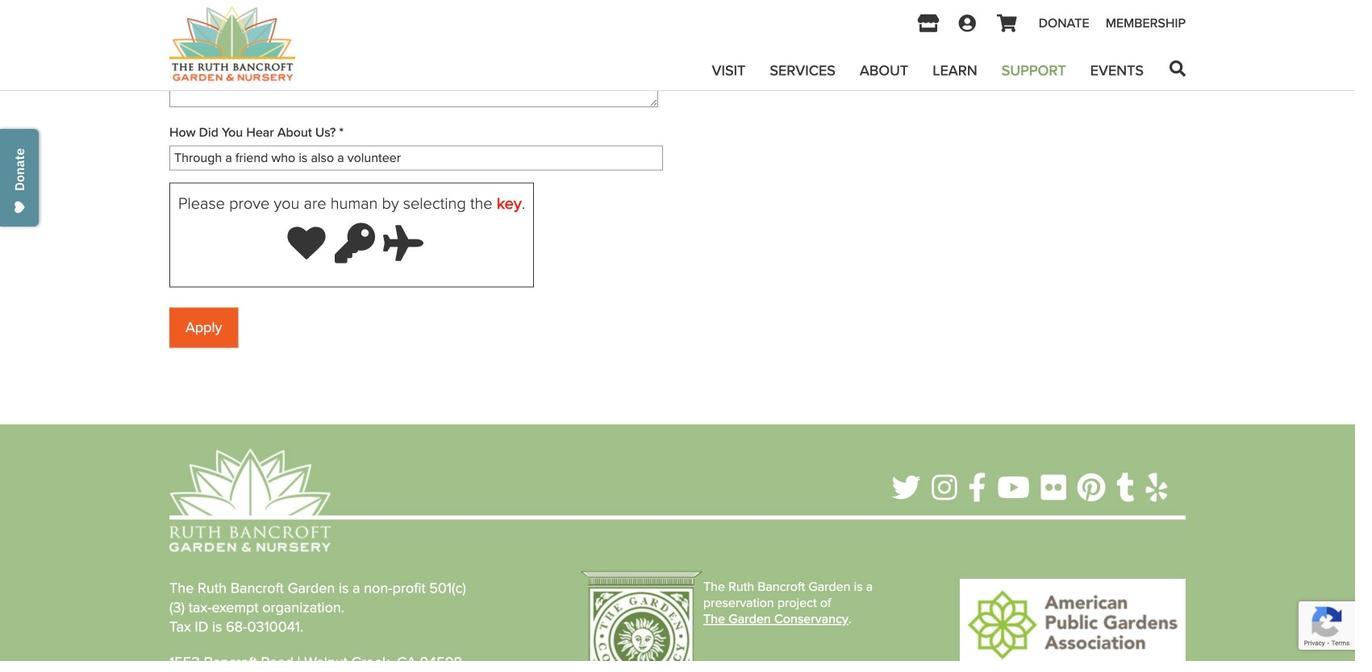 Task type: describe. For each thing, give the bounding box(es) containing it.
contact form element
[[169, 0, 881, 368]]

none text field inside 'contact form' element
[[169, 22, 658, 107]]



Task type: vqa. For each thing, say whether or not it's contained in the screenshot.
SUBMIT inside the Contact form element
yes



Task type: locate. For each thing, give the bounding box(es) containing it.
None submit
[[169, 308, 238, 348]]

None text field
[[169, 146, 663, 171]]

none submit inside 'contact form' element
[[169, 308, 238, 348]]

None text field
[[169, 22, 658, 107]]

none text field inside 'contact form' element
[[169, 146, 663, 171]]



